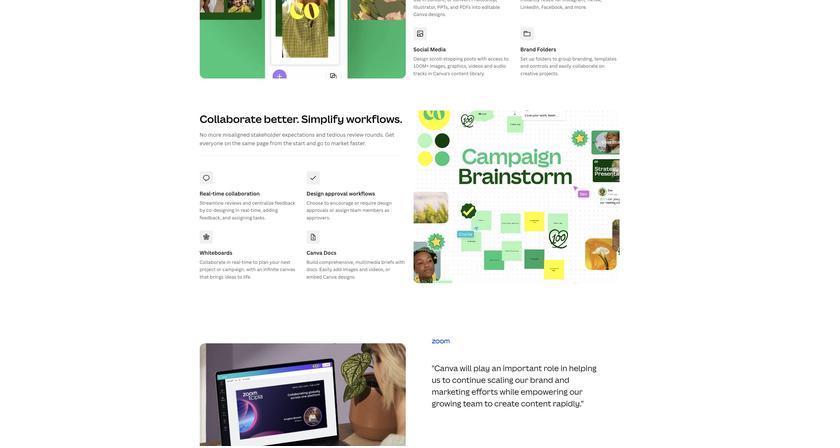 Task type: locate. For each thing, give the bounding box(es) containing it.
and down set
[[521, 63, 529, 69]]

2 vertical spatial with
[[246, 266, 256, 273]]

choose
[[307, 200, 323, 206]]

design
[[414, 56, 429, 62], [307, 190, 324, 197]]

0 vertical spatial content
[[452, 70, 469, 77]]

1 horizontal spatial with
[[396, 259, 405, 265]]

team
[[350, 207, 362, 213], [463, 398, 483, 409]]

1 vertical spatial collaborate
[[200, 259, 226, 265]]

collaboration
[[226, 190, 260, 197]]

1 horizontal spatial canva
[[323, 274, 337, 280]]

centralize
[[252, 200, 274, 206]]

or inside canva docs build comprehensive, multimedia briefs with docs. easily add images and videos, or embed canva designs.
[[386, 266, 391, 273]]

choose to encourage or require design approvals or assign team members as approvers.
[[307, 200, 392, 221]]

in up campaign,
[[227, 259, 231, 265]]

time inside whiteboards collaborate in real-time to plan your next project or campaign, with an infinite canvas that brings ideas to life.
[[242, 259, 252, 265]]

2 horizontal spatial with
[[478, 56, 487, 62]]

0 vertical spatial design
[[414, 56, 429, 62]]

rounds.
[[365, 131, 384, 138]]

1 horizontal spatial on
[[599, 63, 605, 69]]

1 horizontal spatial time
[[242, 259, 252, 265]]

in inside whiteboards collaborate in real-time to plan your next project or campaign, with an infinite canvas that brings ideas to life.
[[227, 259, 231, 265]]

real-
[[241, 207, 251, 213], [232, 259, 242, 265]]

0 horizontal spatial design
[[307, 190, 324, 197]]

will
[[460, 363, 472, 374]]

or up brings
[[217, 266, 222, 273]]

easily
[[559, 63, 572, 69]]

set up folders to group branding, templates and controls and easily collaborate on creative projects.
[[521, 56, 617, 77]]

1 vertical spatial with
[[396, 259, 405, 265]]

1 horizontal spatial an
[[492, 363, 502, 374]]

with right briefs
[[396, 259, 405, 265]]

0 horizontal spatial our
[[516, 375, 529, 386]]

market
[[332, 140, 349, 147]]

faster.
[[350, 140, 366, 147]]

1 horizontal spatial the
[[284, 140, 292, 147]]

design up 100m+
[[414, 56, 429, 62]]

add
[[334, 266, 342, 273]]

and inside "canva will play an important role in helping us to continue scaling our brand and marketing efforts while empowering our growing team to create content rapidly."
[[555, 375, 570, 386]]

1 vertical spatial time
[[242, 259, 252, 265]]

efforts
[[472, 387, 498, 397]]

canva
[[307, 249, 323, 257], [323, 274, 337, 280]]

team right the assign at the top of the page
[[350, 207, 362, 213]]

templates
[[595, 56, 617, 62]]

with up life.
[[246, 266, 256, 273]]

collaborate up project
[[200, 259, 226, 265]]

on down "misaligned"
[[225, 140, 231, 147]]

in inside design scroll-stopping posts with  access to 100m+ images, graphics, videos and audio tracks in canva's content library.
[[428, 70, 432, 77]]

0 vertical spatial an
[[257, 266, 262, 273]]

real- up campaign,
[[232, 259, 242, 265]]

canvas
[[280, 266, 295, 273]]

1 vertical spatial on
[[225, 140, 231, 147]]

rapidly."
[[553, 398, 584, 409]]

to left group
[[553, 56, 558, 62]]

to
[[504, 56, 509, 62], [553, 56, 558, 62], [325, 140, 330, 147], [325, 200, 329, 206], [253, 259, 258, 265], [238, 274, 242, 280], [443, 375, 451, 386], [485, 398, 493, 409]]

0 vertical spatial on
[[599, 63, 605, 69]]

group
[[559, 56, 572, 62]]

1 vertical spatial an
[[492, 363, 502, 374]]

time up streamline
[[213, 190, 224, 197]]

image 3 - magic resize image
[[200, 0, 406, 79]]

canva's
[[434, 70, 451, 77]]

feedback
[[275, 200, 295, 206]]

1 horizontal spatial content
[[521, 398, 552, 409]]

content inside design scroll-stopping posts with  access to 100m+ images, graphics, videos and audio tracks in canva's content library.
[[452, 70, 469, 77]]

in down reviews
[[236, 207, 240, 213]]

and left go
[[307, 140, 316, 147]]

with up videos
[[478, 56, 487, 62]]

the
[[232, 140, 241, 147], [284, 140, 292, 147]]

collaborate up "misaligned"
[[200, 112, 262, 126]]

images
[[343, 266, 358, 273]]

to up audio on the top of page
[[504, 56, 509, 62]]

to down efforts
[[485, 398, 493, 409]]

0 horizontal spatial an
[[257, 266, 262, 273]]

collaborate
[[200, 112, 262, 126], [200, 259, 226, 265]]

0 horizontal spatial team
[[350, 207, 362, 213]]

and inside canva docs build comprehensive, multimedia briefs with docs. easily add images and videos, or embed canva designs.
[[360, 266, 368, 273]]

0 horizontal spatial time
[[213, 190, 224, 197]]

on inside set up folders to group branding, templates and controls and easily collaborate on creative projects.
[[599, 63, 605, 69]]

and down access
[[485, 63, 493, 69]]

videos,
[[369, 266, 385, 273]]

real- up assigning
[[241, 207, 251, 213]]

design inside design scroll-stopping posts with  access to 100m+ images, graphics, videos and audio tracks in canva's content library.
[[414, 56, 429, 62]]

0 vertical spatial with
[[478, 56, 487, 62]]

or left the assign at the top of the page
[[330, 207, 335, 213]]

and down multimedia at left bottom
[[360, 266, 368, 273]]

briefs
[[382, 259, 395, 265]]

real- inside "streamline reviews and centralize feedback by co-designing in real-time, adding feedback, and assigning tasks."
[[241, 207, 251, 213]]

an up scaling
[[492, 363, 502, 374]]

0 horizontal spatial with
[[246, 266, 256, 273]]

library.
[[470, 70, 485, 77]]

our up rapidly." in the bottom of the page
[[570, 387, 583, 397]]

content down empowering
[[521, 398, 552, 409]]

in inside "canva will play an important role in helping us to continue scaling our brand and marketing efforts while empowering our growing team to create content rapidly."
[[561, 363, 568, 374]]

0 vertical spatial collaborate
[[200, 112, 262, 126]]

and inside design scroll-stopping posts with  access to 100m+ images, graphics, videos and audio tracks in canva's content library.
[[485, 63, 493, 69]]

streamline
[[200, 200, 224, 206]]

on
[[599, 63, 605, 69], [225, 140, 231, 147]]

and down role
[[555, 375, 570, 386]]

1 horizontal spatial design
[[414, 56, 429, 62]]

canva up build
[[307, 249, 323, 257]]

in right role
[[561, 363, 568, 374]]

zoom image
[[432, 340, 450, 344]]

2 collaborate from the top
[[200, 259, 226, 265]]

0 horizontal spatial on
[[225, 140, 231, 147]]

content inside "canva will play an important role in helping us to continue scaling our brand and marketing efforts while empowering our growing team to create content rapidly."
[[521, 398, 552, 409]]

or down briefs
[[386, 266, 391, 273]]

1 vertical spatial design
[[307, 190, 324, 197]]

and down collaboration
[[243, 200, 251, 206]]

scaling
[[488, 375, 514, 386]]

controls
[[530, 63, 549, 69]]

to right go
[[325, 140, 330, 147]]

design for design approval workflows
[[307, 190, 324, 197]]

on down templates at right
[[599, 63, 605, 69]]

to inside design scroll-stopping posts with  access to 100m+ images, graphics, videos and audio tracks in canva's content library.
[[504, 56, 509, 62]]

1 vertical spatial content
[[521, 398, 552, 409]]

real-
[[200, 190, 213, 197]]

to up approvals
[[325, 200, 329, 206]]

and up go
[[316, 131, 326, 138]]

whiteboards
[[200, 249, 233, 257]]

1 horizontal spatial our
[[570, 387, 583, 397]]

as
[[385, 207, 390, 213]]

projects.
[[540, 70, 559, 77]]

1 vertical spatial team
[[463, 398, 483, 409]]

time up life.
[[242, 259, 252, 265]]

an down 'plan'
[[257, 266, 262, 273]]

"canva
[[432, 363, 458, 374]]

collaborate inside whiteboards collaborate in real-time to plan your next project or campaign, with an infinite canvas that brings ideas to life.
[[200, 259, 226, 265]]

time
[[213, 190, 224, 197], [242, 259, 252, 265]]

content down graphics, on the top right of page
[[452, 70, 469, 77]]

simplify
[[302, 112, 344, 126]]

reviews
[[225, 200, 242, 206]]

whiteboards collaborate in real-time to plan your next project or campaign, with an infinite canvas that brings ideas to life.
[[200, 249, 295, 280]]

media
[[430, 46, 446, 53]]

in
[[428, 70, 432, 77], [236, 207, 240, 213], [227, 259, 231, 265], [561, 363, 568, 374]]

no more misaligned stakeholder expectations and tedious review rounds. get everyone on the same page from the start and go to market faster.
[[200, 131, 395, 147]]

require
[[361, 200, 377, 206]]

1 the from the left
[[232, 140, 241, 147]]

with inside whiteboards collaborate in real-time to plan your next project or campaign, with an infinite canvas that brings ideas to life.
[[246, 266, 256, 273]]

members
[[363, 207, 384, 213]]

growing
[[432, 398, 462, 409]]

play
[[474, 363, 490, 374]]

to left life.
[[238, 274, 242, 280]]

0 horizontal spatial the
[[232, 140, 241, 147]]

team down efforts
[[463, 398, 483, 409]]

100m+
[[414, 63, 429, 69]]

to left 'plan'
[[253, 259, 258, 265]]

comprehensive,
[[319, 259, 355, 265]]

1 horizontal spatial team
[[463, 398, 483, 409]]

design up choose
[[307, 190, 324, 197]]

social media
[[414, 46, 446, 53]]

the down "misaligned"
[[232, 140, 241, 147]]

design
[[378, 200, 392, 206]]

0 horizontal spatial canva
[[307, 249, 323, 257]]

our down important
[[516, 375, 529, 386]]

audio
[[494, 63, 506, 69]]

approvals
[[307, 207, 329, 213]]

an inside "canva will play an important role in helping us to continue scaling our brand and marketing efforts while empowering our growing team to create content rapidly."
[[492, 363, 502, 374]]

0 horizontal spatial content
[[452, 70, 469, 77]]

with
[[478, 56, 487, 62], [396, 259, 405, 265], [246, 266, 256, 273]]

our
[[516, 375, 529, 386], [570, 387, 583, 397]]

continue
[[453, 375, 486, 386]]

canva down easily
[[323, 274, 337, 280]]

with inside canva docs build comprehensive, multimedia briefs with docs. easily add images and videos, or embed canva designs.
[[396, 259, 405, 265]]

the left 'start'
[[284, 140, 292, 147]]

0 vertical spatial real-
[[241, 207, 251, 213]]

0 vertical spatial team
[[350, 207, 362, 213]]

content
[[452, 70, 469, 77], [521, 398, 552, 409]]

an
[[257, 266, 262, 273], [492, 363, 502, 374]]

marketing
[[432, 387, 470, 397]]

1 vertical spatial real-
[[232, 259, 242, 265]]

in right "tracks" in the right of the page
[[428, 70, 432, 77]]

2 the from the left
[[284, 140, 292, 147]]



Task type: describe. For each thing, give the bounding box(es) containing it.
create
[[495, 398, 520, 409]]

no
[[200, 131, 207, 138]]

encourage
[[330, 200, 354, 206]]

or down 'workflows'
[[355, 200, 360, 206]]

design approval workflows
[[307, 190, 375, 197]]

by
[[200, 207, 205, 213]]

brand
[[521, 46, 536, 53]]

in inside "streamline reviews and centralize feedback by co-designing in real-time, adding feedback, and assigning tasks."
[[236, 207, 240, 213]]

that
[[200, 274, 209, 280]]

workflows.
[[346, 112, 403, 126]]

assigning
[[232, 215, 252, 221]]

team inside choose to encourage or require design approvals or assign team members as approvers.
[[350, 207, 362, 213]]

go
[[318, 140, 324, 147]]

stopping
[[444, 56, 463, 62]]

0 vertical spatial our
[[516, 375, 529, 386]]

folders
[[536, 56, 552, 62]]

streamline reviews and centralize feedback by co-designing in real-time, adding feedback, and assigning tasks.
[[200, 200, 295, 221]]

posts
[[464, 56, 477, 62]]

from
[[270, 140, 282, 147]]

to inside set up folders to group branding, templates and controls and easily collaborate on creative projects.
[[553, 56, 558, 62]]

assign
[[336, 207, 349, 213]]

page
[[257, 140, 269, 147]]

images,
[[430, 63, 447, 69]]

same
[[242, 140, 255, 147]]

ideas
[[225, 274, 237, 280]]

plan
[[259, 259, 269, 265]]

stakeholder
[[251, 131, 281, 138]]

1 vertical spatial our
[[570, 387, 583, 397]]

life.
[[243, 274, 251, 280]]

design scroll-stopping posts with  access to 100m+ images, graphics, videos and audio tracks in canva's content library.
[[414, 56, 509, 77]]

0 vertical spatial time
[[213, 190, 224, 197]]

up
[[529, 56, 535, 62]]

0 vertical spatial canva
[[307, 249, 323, 257]]

brand
[[531, 375, 554, 386]]

1 collaborate from the top
[[200, 112, 262, 126]]

collaborate better. simplify workflows.
[[200, 112, 403, 126]]

and down designing
[[223, 215, 231, 221]]

helping
[[570, 363, 597, 374]]

workflows
[[349, 190, 375, 197]]

feedback,
[[200, 215, 221, 221]]

social
[[414, 46, 429, 53]]

co-
[[206, 207, 214, 213]]

brand folders
[[521, 46, 557, 53]]

real-time collaboration
[[200, 190, 260, 197]]

an inside whiteboards collaborate in real-time to plan your next project or campaign, with an infinite canvas that brings ideas to life.
[[257, 266, 262, 273]]

infinite
[[264, 266, 279, 273]]

expectations
[[282, 131, 315, 138]]

access
[[488, 56, 503, 62]]

videos
[[469, 63, 483, 69]]

start
[[293, 140, 305, 147]]

or inside whiteboards collaborate in real-time to plan your next project or campaign, with an infinite canvas that brings ideas to life.
[[217, 266, 222, 273]]

1 vertical spatial canva
[[323, 274, 337, 280]]

next
[[281, 259, 291, 265]]

creative
[[521, 70, 539, 77]]

misaligned
[[223, 131, 250, 138]]

empowering
[[521, 387, 568, 397]]

get
[[386, 131, 395, 138]]

everyone
[[200, 140, 223, 147]]

approval
[[325, 190, 348, 197]]

image 4 - whiteboards image
[[414, 111, 620, 283]]

more
[[208, 131, 222, 138]]

set
[[521, 56, 528, 62]]

adding
[[263, 207, 278, 213]]

tracks
[[414, 70, 427, 77]]

multimedia
[[356, 259, 381, 265]]

with inside design scroll-stopping posts with  access to 100m+ images, graphics, videos and audio tracks in canva's content library.
[[478, 56, 487, 62]]

design for design scroll-stopping posts with  access to 100m+ images, graphics, videos and audio tracks in canva's content library.
[[414, 56, 429, 62]]

us
[[432, 375, 441, 386]]

embed
[[307, 274, 322, 280]]

designs.
[[338, 274, 356, 280]]

important
[[503, 363, 542, 374]]

to inside no more misaligned stakeholder expectations and tedious review rounds. get everyone on the same page from the start and go to market faster.
[[325, 140, 330, 147]]

and up projects.
[[550, 63, 558, 69]]

to inside choose to encourage or require design approvals or assign team members as approvers.
[[325, 200, 329, 206]]

on inside no more misaligned stakeholder expectations and tedious review rounds. get everyone on the same page from the start and go to market faster.
[[225, 140, 231, 147]]

collaborate
[[573, 63, 598, 69]]

real- inside whiteboards collaborate in real-time to plan your next project or campaign, with an infinite canvas that brings ideas to life.
[[232, 259, 242, 265]]

team inside "canva will play an important role in helping us to continue scaling our brand and marketing efforts while empowering our growing team to create content rapidly."
[[463, 398, 483, 409]]

your
[[270, 259, 280, 265]]

to right us
[[443, 375, 451, 386]]

review
[[347, 131, 364, 138]]

better.
[[264, 112, 299, 126]]

tedious
[[327, 131, 346, 138]]

branding,
[[573, 56, 594, 62]]

approvers.
[[307, 215, 330, 221]]

docs
[[324, 249, 337, 257]]

graphics,
[[448, 63, 468, 69]]

folders
[[538, 46, 557, 53]]

docs.
[[307, 266, 319, 273]]

project
[[200, 266, 216, 273]]



Task type: vqa. For each thing, say whether or not it's contained in the screenshot.
top a
no



